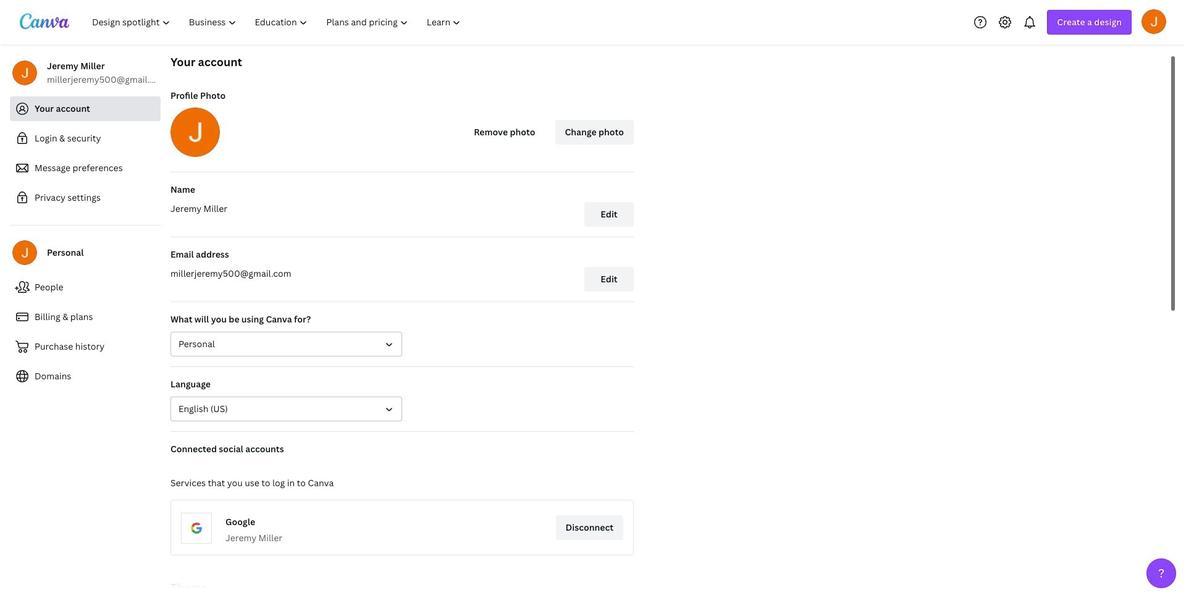 Task type: describe. For each thing, give the bounding box(es) containing it.
Language: English (US) button
[[171, 397, 402, 422]]



Task type: vqa. For each thing, say whether or not it's contained in the screenshot.
Logo
no



Task type: locate. For each thing, give the bounding box(es) containing it.
jeremy miller image
[[1142, 9, 1167, 34]]

top level navigation element
[[84, 10, 472, 35]]

None button
[[171, 332, 402, 357]]



